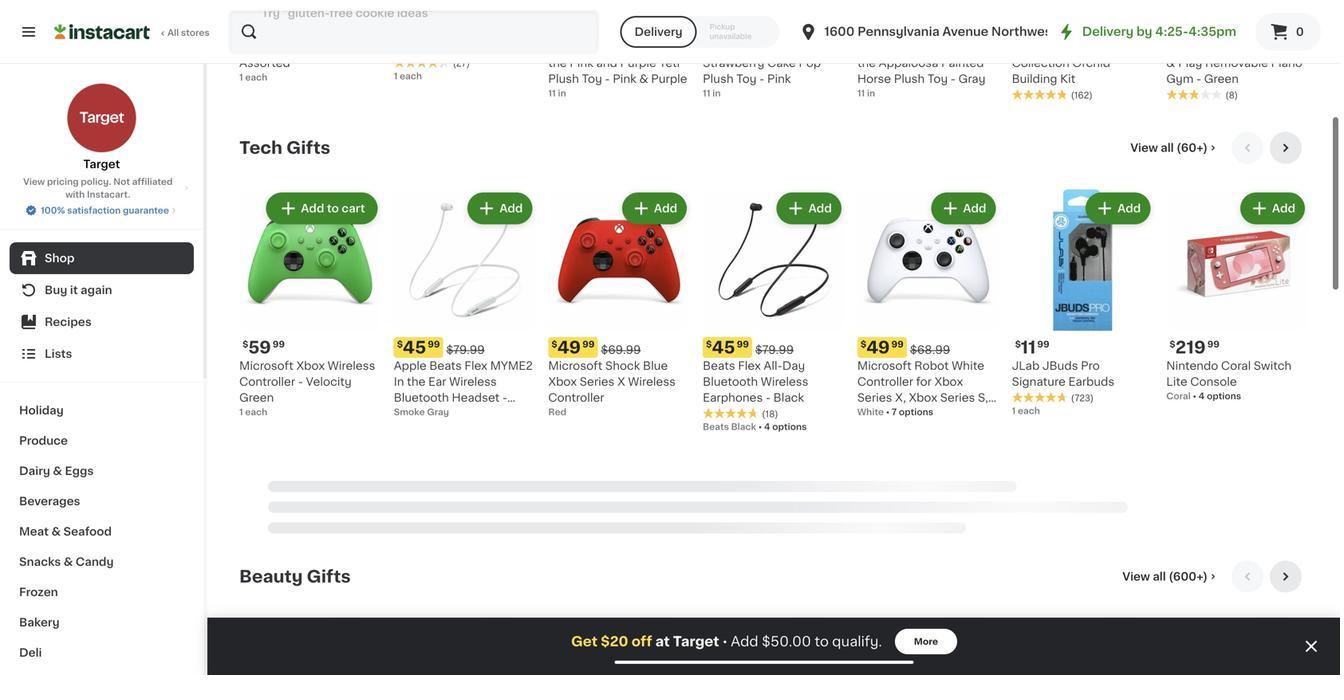 Task type: describe. For each thing, give the bounding box(es) containing it.
& left 'eggs' on the left bottom of page
[[53, 466, 62, 477]]

product group containing 59
[[239, 190, 381, 419]]

$8.99 original price: $13.99 element for 8
[[858, 19, 1000, 39]]

0 horizontal spatial black
[[731, 423, 757, 432]]

45 up fisher-
[[1176, 21, 1199, 37]]

59
[[248, 340, 271, 356]]

1 horizontal spatial series
[[858, 393, 893, 404]]

$69.99
[[601, 345, 641, 356]]

0 horizontal spatial pink
[[570, 58, 594, 69]]

(18)
[[762, 410, 779, 419]]

satisfaction
[[67, 206, 121, 215]]

eggs
[[65, 466, 94, 477]]

recipes link
[[10, 306, 194, 338]]

buy it again
[[45, 285, 112, 296]]

gifts for beauty gifts
[[307, 569, 351, 586]]

grady
[[944, 42, 979, 53]]

fisher-price deluxe kick & play removable piano gym - green
[[1167, 42, 1303, 85]]

view pricing policy. not affiliated with instacart.
[[23, 178, 173, 199]]

lego
[[1012, 42, 1045, 53]]

1 vertical spatial 4
[[764, 423, 771, 432]]

view all (60+)
[[1131, 142, 1208, 154]]

$8.99 original price: $13.99 element for pama
[[703, 19, 845, 39]]

• inside nintendo coral switch lite console coral • 4 options
[[1193, 392, 1197, 401]]

99 inside $ 11 99
[[1038, 341, 1050, 349]]

delivery for delivery by 4:25-4:35pm
[[1083, 26, 1134, 38]]

controller for series
[[858, 377, 914, 388]]

blue
[[643, 361, 668, 372]]

beauty
[[239, 569, 303, 586]]

more
[[914, 638, 939, 647]]

fisher-
[[1167, 42, 1206, 53]]

microsoft for microsoft robot white controller for xbox series x, xbox series s, & xbox one
[[858, 361, 912, 372]]

1 down signature
[[1012, 407, 1016, 416]]

1 smoke from the top
[[394, 408, 425, 417]]

& inside fisher-price deluxe kick & play removable piano gym - green
[[1167, 58, 1176, 69]]

45 inside $ 45 99 $79.99 apple beats flex myme2 in the ear wireless bluetooth headset - smoke gray
[[403, 340, 426, 356]]

$ 11 99
[[1016, 340, 1050, 356]]

8 for 8
[[712, 21, 724, 37]]

it
[[70, 285, 78, 296]]

1 $13.99 from the left
[[744, 26, 781, 37]]

1 down o
[[394, 72, 398, 81]]

series inside the $ 49 99 $69.99 microsoft shock blue xbox series x wireless controller red
[[580, 377, 615, 388]]

snacks & candy
[[19, 557, 114, 568]]

99 inside $ 49 99
[[892, 341, 904, 349]]

squishmallows pama the strawberry cake pop plush toy - pink 11 in
[[703, 42, 842, 98]]

headset
[[452, 393, 500, 404]]

pama
[[790, 42, 821, 53]]

4 inside nintendo coral switch lite console coral • 4 options
[[1199, 392, 1205, 401]]

the inside $ 8 99 $13.99 squishmallows grady the appaloosa painted horse plush toy - gray 11 in
[[858, 58, 876, 69]]

console
[[1191, 377, 1237, 388]]

& right the meat
[[51, 527, 61, 538]]

(162)
[[1071, 91, 1093, 100]]

$ up fisher-
[[1170, 21, 1176, 30]]

• left 7
[[886, 408, 890, 417]]

0 vertical spatial purple
[[620, 58, 657, 69]]

snacks & candy link
[[10, 547, 194, 578]]

xbox down robot
[[935, 377, 963, 388]]

lite
[[1167, 377, 1188, 388]]

view all (600+) link
[[1123, 570, 1219, 586]]

- inside $ 8 99 $13.99 squishmallows grady the appaloosa painted horse plush toy - gray 11 in
[[951, 74, 956, 85]]

view all (60+) link
[[1131, 140, 1219, 156]]

$49.99 original price: $68.99 element
[[858, 338, 1000, 358]]

toy inside squishmallows ronalda the pink and purple yeti plush toy - pink & purple 11 in
[[582, 74, 602, 85]]

$ 5 hot wheels toy vehicle, assorted 1 each
[[239, 21, 374, 82]]

dairy
[[19, 466, 50, 477]]

microsoft inside the $ 49 99 $69.99 microsoft shock blue xbox series x wireless controller red
[[549, 361, 603, 372]]

in inside squishmallows ronalda the pink and purple yeti plush toy - pink & purple 11 in
[[558, 89, 566, 98]]

yeti
[[659, 58, 680, 69]]

add button for apple beats flex myme2 in the ear wireless bluetooth headset - smoke gray
[[469, 194, 531, 223]]

signature
[[1012, 377, 1066, 388]]

99 up price
[[1201, 21, 1213, 30]]

treatment tracker modal dialog
[[207, 618, 1341, 676]]

$79.99 for $ 45 99 $79.99 apple beats flex myme2 in the ear wireless bluetooth headset - smoke gray
[[446, 345, 485, 356]]

northwest
[[992, 26, 1057, 38]]

11 inside $ 8 99 $13.99 squishmallows grady the appaloosa painted horse plush toy - gray 11 in
[[858, 89, 865, 98]]

beauty gifts link
[[239, 568, 351, 587]]

xbox down x,
[[870, 409, 898, 420]]

bakery link
[[10, 608, 194, 638]]

- inside squishmallows pama the strawberry cake pop plush toy - pink 11 in
[[760, 74, 765, 85]]

$ 45 99 $79.99 apple beats flex myme2 in the ear wireless bluetooth headset - smoke gray
[[394, 340, 533, 420]]

99 inside $ 45 99 $79.99 apple beats flex myme2 in the ear wireless bluetooth headset - smoke gray
[[428, 341, 440, 349]]

view inside view pricing policy. not affiliated with instacart.
[[23, 178, 45, 186]]

0 horizontal spatial options
[[773, 423, 807, 432]]

add inside button
[[301, 203, 324, 214]]

target inside the treatment tracker modal dialog
[[673, 636, 720, 649]]

11 inside squishmallows ronalda the pink and purple yeti plush toy - pink & purple 11 in
[[549, 89, 556, 98]]

the inside squishmallows pama the strawberry cake pop plush toy - pink 11 in
[[824, 42, 842, 53]]

11 inside squishmallows pama the strawberry cake pop plush toy - pink 11 in
[[703, 89, 711, 98]]

$45.99 original price: $79.99 element for apple beats flex myme2 in the ear wireless bluetooth headset - smoke gray
[[394, 338, 536, 358]]

painted
[[942, 58, 984, 69]]

gray down ear
[[427, 408, 449, 417]]

deli
[[19, 648, 42, 659]]

frozen
[[19, 587, 58, 599]]

policy.
[[81, 178, 111, 186]]

0 horizontal spatial 1 each
[[394, 72, 422, 81]]

the inside squishmallows ronalda the pink and purple yeti plush toy - pink & purple 11 in
[[549, 58, 567, 69]]

- inside microsoft xbox wireless controller - velocity green 1 each
[[298, 377, 303, 388]]

squishmallows inside $ 8 99 $13.99 squishmallows grady the appaloosa painted horse plush toy - gray 11 in
[[858, 42, 941, 53]]

wheels
[[263, 42, 304, 53]]

price
[[1206, 42, 1235, 53]]

deli link
[[10, 638, 194, 669]]

99 inside $ 59 99
[[273, 341, 285, 349]]

1 horizontal spatial coral
[[1222, 361, 1251, 372]]

$ inside $ 8 99
[[706, 21, 712, 30]]

(723)
[[1071, 394, 1094, 403]]

- inside fisher-price deluxe kick & play removable piano gym - green
[[1197, 74, 1202, 85]]

$ inside $ 45 99 $79.99 beats flex all-day bluetooth wireless earphones - black
[[706, 341, 712, 349]]

gray inside $ 8 99 $13.99 squishmallows grady the appaloosa painted horse plush toy - gray 11 in
[[959, 74, 986, 85]]

earphones
[[703, 393, 763, 404]]

$ 59 99
[[243, 340, 285, 356]]

wireless inside $ 45 99 $79.99 apple beats flex myme2 in the ear wireless bluetooth headset - smoke gray
[[449, 377, 497, 388]]

Search field
[[230, 11, 598, 53]]

1 vertical spatial 1 each
[[1012, 407, 1041, 416]]

frozen link
[[10, 578, 194, 608]]

view pricing policy. not affiliated with instacart. link
[[13, 176, 191, 201]]

microsoft for microsoft xbox wireless controller - velocity green 1 each
[[239, 361, 294, 372]]

more button
[[895, 630, 958, 655]]

the inside $ 45 99 $79.99 apple beats flex myme2 in the ear wireless bluetooth headset - smoke gray
[[407, 377, 426, 388]]

instacart logo image
[[54, 22, 150, 41]]

target link
[[67, 83, 137, 172]]

flex inside $ 45 99 $79.99 beats flex all-day bluetooth wireless earphones - black
[[738, 361, 761, 372]]

to inside the treatment tracker modal dialog
[[815, 636, 829, 649]]

100% satisfaction guarantee button
[[25, 201, 179, 217]]

shaker,
[[430, 42, 470, 53]]

controller inside the $ 49 99 $69.99 microsoft shock blue xbox series x wireless controller red
[[549, 393, 605, 404]]

affiliated
[[132, 178, 173, 186]]

all stores link
[[54, 10, 211, 54]]

smoke gray
[[394, 408, 449, 417]]

99 inside $ 8 99
[[725, 21, 738, 30]]

white • 7 options
[[858, 408, 934, 417]]

green inside microsoft xbox wireless controller - velocity green 1 each
[[239, 393, 274, 404]]

kit
[[1061, 74, 1076, 85]]

add button for microsoft shock blue xbox series x wireless controller
[[624, 194, 686, 223]]

xbox down for
[[909, 393, 938, 404]]

produce
[[19, 436, 68, 447]]

nintendo coral switch lite console coral • 4 options
[[1167, 361, 1292, 401]]

add button for beats flex all-day bluetooth wireless earphones - black
[[779, 194, 840, 223]]

plush inside squishmallows ronalda the pink and purple yeti plush toy - pink & purple 11 in
[[549, 74, 579, 85]]

and
[[597, 58, 618, 69]]

hot
[[239, 42, 260, 53]]

gym
[[1167, 74, 1194, 85]]

microsoft robot white controller for xbox series x, xbox series s, & xbox one
[[858, 361, 989, 420]]

wireless inside $ 45 99 $79.99 beats flex all-day bluetooth wireless earphones - black
[[761, 377, 809, 388]]

7
[[892, 408, 897, 417]]

plush inside squishmallows pama the strawberry cake pop plush toy - pink 11 in
[[703, 74, 734, 85]]

o ball shaker, 0+
[[394, 42, 488, 53]]

product group containing 219
[[1167, 190, 1309, 403]]

avenue
[[943, 26, 989, 38]]

cake
[[768, 58, 796, 69]]

$ 219 99
[[1170, 340, 1220, 356]]

99 inside $ 8 99 $13.99 squishmallows grady the appaloosa painted horse plush toy - gray 11 in
[[880, 21, 892, 30]]

smoke inside $ 45 99 $79.99 apple beats flex myme2 in the ear wireless bluetooth headset - smoke gray
[[394, 409, 432, 420]]

100%
[[41, 206, 65, 215]]

beverages
[[19, 496, 80, 508]]

99 inside the $ 49 99 $69.99 microsoft shock blue xbox series x wireless controller red
[[583, 341, 595, 349]]

& inside microsoft robot white controller for xbox series x, xbox series s, & xbox one
[[858, 409, 867, 420]]

$ 45 99 inside $45.99 original price: $48.99 element
[[1016, 21, 1058, 37]]

& left candy
[[64, 557, 73, 568]]

delivery button
[[620, 16, 697, 48]]

add button for nintendo coral switch lite console
[[1242, 194, 1304, 223]]

all stores
[[168, 28, 210, 37]]

orchid
[[1073, 58, 1111, 69]]

snacks
[[19, 557, 61, 568]]

1 inside $ 5 hot wheels toy vehicle, assorted 1 each
[[239, 73, 243, 82]]

(600+)
[[1169, 572, 1208, 583]]

45 up "lego"
[[1021, 21, 1045, 37]]

view for beauty gifts
[[1123, 572, 1151, 583]]

flex inside $ 45 99 $79.99 apple beats flex myme2 in the ear wireless bluetooth headset - smoke gray
[[465, 361, 488, 372]]

1 vertical spatial purple
[[651, 74, 688, 85]]

day
[[783, 361, 805, 372]]

target inside target link
[[83, 159, 120, 170]]

for
[[917, 377, 932, 388]]



Task type: locate. For each thing, give the bounding box(es) containing it.
target logo image
[[67, 83, 137, 153]]

add button for jlab jbuds pro signature earbuds
[[1088, 194, 1149, 223]]

2 item carousel region from the top
[[239, 562, 1309, 676]]

0 vertical spatial options
[[1207, 392, 1242, 401]]

toy inside $ 5 hot wheels toy vehicle, assorted 1 each
[[307, 42, 327, 53]]

controller inside microsoft xbox wireless controller - velocity green 1 each
[[239, 377, 295, 388]]

beats
[[430, 361, 462, 372], [703, 361, 736, 372], [703, 423, 729, 432]]

controller for green
[[239, 377, 295, 388]]

squishmallows up and
[[549, 42, 632, 53]]

add
[[301, 203, 324, 214], [500, 203, 523, 214], [654, 203, 678, 214], [809, 203, 832, 214], [963, 203, 987, 214], [1118, 203, 1141, 214], [1273, 203, 1296, 214], [654, 633, 678, 644], [809, 633, 832, 644], [731, 636, 759, 649]]

squishmallows
[[703, 42, 787, 53], [549, 42, 632, 53], [858, 42, 941, 53]]

black up (18)
[[774, 393, 805, 404]]

1 horizontal spatial white
[[952, 361, 985, 372]]

2 $79.99 from the left
[[756, 345, 794, 356]]

49
[[558, 340, 581, 356], [867, 340, 890, 356]]

4:35pm
[[1189, 26, 1237, 38]]

$13.99 up cake
[[744, 26, 781, 37]]

get $20 off at target • add $50.00 to qualify.
[[571, 636, 883, 649]]

toy inside $ 8 99 $13.99 squishmallows grady the appaloosa painted horse plush toy - gray 11 in
[[928, 74, 948, 85]]

1 8 from the left
[[712, 21, 724, 37]]

- inside squishmallows ronalda the pink and purple yeti plush toy - pink & purple 11 in
[[605, 74, 610, 85]]

• inside get $20 off at target • add $50.00 to qualify.
[[723, 636, 728, 649]]

delivery inside button
[[635, 26, 683, 38]]

2 $ 45 99 from the left
[[1170, 21, 1213, 37]]

each down ball
[[400, 72, 422, 81]]

delivery by 4:25-4:35pm link
[[1057, 22, 1237, 41]]

to left 'cart'
[[327, 203, 339, 214]]

1 horizontal spatial controller
[[549, 393, 605, 404]]

squishmallows for pink
[[549, 42, 632, 53]]

1 vertical spatial coral
[[1167, 392, 1191, 401]]

1 horizontal spatial bluetooth
[[703, 377, 758, 388]]

0 vertical spatial 4
[[1199, 392, 1205, 401]]

99 inside $ 45 99 $79.99 beats flex all-day bluetooth wireless earphones - black
[[737, 341, 749, 349]]

gray down painted
[[959, 74, 986, 85]]

$45.99 original price: $79.99 element
[[394, 338, 536, 358], [703, 338, 845, 358]]

5
[[248, 21, 260, 37]]

99 right the 219
[[1208, 341, 1220, 349]]

item carousel region containing beauty gifts
[[239, 562, 1309, 676]]

velocity
[[306, 377, 352, 388]]

- down and
[[605, 74, 610, 85]]

3 microsoft from the left
[[858, 361, 912, 372]]

3 $13.99 from the left
[[899, 26, 936, 37]]

0 horizontal spatial flex
[[465, 361, 488, 372]]

bluetooth inside $ 45 99 $79.99 apple beats flex myme2 in the ear wireless bluetooth headset - smoke gray
[[394, 393, 449, 404]]

8 right 1600
[[867, 21, 878, 37]]

gray down headset
[[435, 409, 462, 420]]

$ right 1600
[[861, 21, 867, 30]]

$8.99 original price: $13.99 element
[[703, 19, 845, 39], [858, 19, 1000, 39]]

1 horizontal spatial $79.99
[[756, 345, 794, 356]]

beverages link
[[10, 487, 194, 517]]

options down console
[[1207, 392, 1242, 401]]

2 49 from the left
[[867, 340, 890, 356]]

0 vertical spatial 1 each
[[394, 72, 422, 81]]

0 horizontal spatial 8
[[712, 21, 724, 37]]

1 vertical spatial white
[[858, 408, 884, 417]]

purple down yeti
[[651, 74, 688, 85]]

target right at
[[673, 636, 720, 649]]

(60+)
[[1177, 142, 1208, 154]]

controller
[[239, 377, 295, 388], [858, 377, 914, 388], [549, 393, 605, 404]]

1 vertical spatial gifts
[[307, 569, 351, 586]]

$ up microsoft xbox wireless controller - velocity green 1 each
[[243, 341, 248, 349]]

0 vertical spatial target
[[83, 159, 120, 170]]

$45.99 original price: $48.99 element
[[1012, 19, 1154, 39]]

$49.99 original price: $69.99 element
[[549, 338, 690, 358]]

$13.99 inside $ 8 99 $13.99 squishmallows grady the appaloosa painted horse plush toy - gray 11 in
[[899, 26, 936, 37]]

• left $50.00
[[723, 636, 728, 649]]

$ inside $ 11 99
[[1016, 341, 1021, 349]]

toy inside squishmallows pama the strawberry cake pop plush toy - pink 11 in
[[737, 74, 757, 85]]

0 horizontal spatial green
[[239, 393, 274, 404]]

squishmallows for strawberry
[[703, 42, 787, 53]]

1 vertical spatial target
[[673, 636, 720, 649]]

4 down console
[[1199, 392, 1205, 401]]

1 horizontal spatial 1 each
[[1012, 407, 1041, 416]]

microsoft inside microsoft robot white controller for xbox series x, xbox series s, & xbox one
[[858, 361, 912, 372]]

(27)
[[453, 59, 470, 68]]

removable
[[1206, 58, 1269, 69]]

$ inside $ 219 99
[[1170, 341, 1176, 349]]

0 horizontal spatial to
[[327, 203, 339, 214]]

white
[[952, 361, 985, 372], [858, 408, 884, 417]]

dairy & eggs link
[[10, 456, 194, 487]]

0 horizontal spatial controller
[[239, 377, 295, 388]]

$79.99 up ear
[[446, 345, 485, 356]]

$45.99 original price: $79.99 element for beats flex all-day bluetooth wireless earphones - black
[[703, 338, 845, 358]]

cart
[[342, 203, 365, 214]]

2 horizontal spatial squishmallows
[[858, 42, 941, 53]]

0 horizontal spatial bluetooth
[[394, 393, 449, 404]]

45 up apple
[[403, 340, 426, 356]]

black down earphones
[[731, 423, 757, 432]]

recipes
[[45, 317, 92, 328]]

0 horizontal spatial target
[[83, 159, 120, 170]]

in inside squishmallows pama the strawberry cake pop plush toy - pink 11 in
[[713, 89, 721, 98]]

2 horizontal spatial pink
[[768, 74, 791, 85]]

holiday
[[19, 405, 64, 417]]

1 horizontal spatial plush
[[703, 74, 734, 85]]

1 horizontal spatial target
[[673, 636, 720, 649]]

x
[[618, 377, 626, 388]]

45 up earphones
[[712, 340, 735, 356]]

2 horizontal spatial plush
[[894, 74, 925, 85]]

- inside $ 45 99 $79.99 beats flex all-day bluetooth wireless earphones - black
[[766, 393, 771, 404]]

2 horizontal spatial series
[[941, 393, 976, 404]]

& left 7
[[858, 409, 867, 420]]

$ 8 99
[[706, 21, 738, 37]]

1 49 from the left
[[558, 340, 581, 356]]

the
[[824, 42, 842, 53], [549, 58, 567, 69], [858, 58, 876, 69], [407, 377, 426, 388]]

None search field
[[228, 10, 600, 54]]

$13.99 up appaloosa
[[899, 26, 936, 37]]

again
[[81, 285, 112, 296]]

99 up earphones
[[737, 341, 749, 349]]

plush inside $ 8 99 $13.99 squishmallows grady the appaloosa painted horse plush toy - gray 11 in
[[894, 74, 925, 85]]

219
[[1176, 340, 1206, 356]]

to
[[327, 203, 339, 214], [815, 636, 829, 649]]

wireless down day
[[761, 377, 809, 388]]

series left s, in the bottom of the page
[[941, 393, 976, 404]]

1 each down signature
[[1012, 407, 1041, 416]]

0 vertical spatial all
[[1161, 142, 1174, 154]]

3 in from the left
[[867, 89, 876, 98]]

1 horizontal spatial green
[[1205, 74, 1239, 85]]

99 right 59
[[273, 341, 285, 349]]

wireless up velocity
[[328, 361, 375, 372]]

$ inside $ 59 99
[[243, 341, 248, 349]]

$ inside $ 5 hot wheels toy vehicle, assorted 1 each
[[243, 21, 248, 30]]

$79.99 up all- at the bottom right of the page
[[756, 345, 794, 356]]

1 horizontal spatial 4
[[1199, 392, 1205, 401]]

$ inside $ 45 99 $79.99 apple beats flex myme2 in the ear wireless bluetooth headset - smoke gray
[[397, 341, 403, 349]]

1 horizontal spatial pink
[[613, 74, 637, 85]]

by
[[1137, 26, 1153, 38]]

1 each down ball
[[394, 72, 422, 81]]

bluetooth
[[703, 377, 758, 388], [394, 393, 449, 404]]

delivery up ronalda
[[635, 26, 683, 38]]

2 vertical spatial view
[[1123, 572, 1151, 583]]

coral up console
[[1222, 361, 1251, 372]]

99 up botanical
[[1046, 21, 1058, 30]]

bluetooth up earphones
[[703, 377, 758, 388]]

0 horizontal spatial plush
[[549, 74, 579, 85]]

green down 59
[[239, 393, 274, 404]]

each inside microsoft xbox wireless controller - velocity green 1 each
[[245, 408, 268, 417]]

gifts inside beauty gifts link
[[307, 569, 351, 586]]

1 item carousel region from the top
[[239, 132, 1309, 440]]

the up horse
[[858, 58, 876, 69]]

options
[[1207, 392, 1242, 401], [899, 408, 934, 417], [773, 423, 807, 432]]

0 vertical spatial item carousel region
[[239, 132, 1309, 440]]

shop
[[45, 253, 75, 264]]

robot
[[915, 361, 949, 372]]

1 horizontal spatial $ 45 99
[[1170, 21, 1213, 37]]

microsoft xbox wireless controller - velocity green 1 each
[[239, 361, 375, 417]]

2 horizontal spatial $13.99
[[899, 26, 936, 37]]

ball
[[406, 42, 427, 53]]

$79.99 for $ 45 99 $79.99 beats flex all-day bluetooth wireless earphones - black
[[756, 345, 794, 356]]

$ 49 99
[[861, 340, 904, 356]]

xbox
[[296, 361, 325, 372], [549, 377, 577, 388], [935, 377, 963, 388], [909, 393, 938, 404], [870, 409, 898, 420]]

0 vertical spatial white
[[952, 361, 985, 372]]

2 $45.99 original price: $79.99 element from the left
[[703, 338, 845, 358]]

one
[[901, 409, 925, 420]]

49 inside the $ 49 99 $69.99 microsoft shock blue xbox series x wireless controller red
[[558, 340, 581, 356]]

$13.99 up and
[[589, 26, 626, 37]]

99 left $69.99
[[583, 341, 595, 349]]

& up gym
[[1167, 58, 1176, 69]]

bluetooth inside $ 45 99 $79.99 beats flex all-day bluetooth wireless earphones - black
[[703, 377, 758, 388]]

gray inside $ 45 99 $79.99 apple beats flex myme2 in the ear wireless bluetooth headset - smoke gray
[[435, 409, 462, 420]]

bluetooth up smoke gray
[[394, 393, 449, 404]]

xbox up red
[[549, 377, 577, 388]]

wireless down blue
[[628, 377, 676, 388]]

options inside nintendo coral switch lite console coral • 4 options
[[1207, 392, 1242, 401]]

- right headset
[[503, 393, 508, 404]]

pop
[[799, 58, 821, 69]]

toy down and
[[582, 74, 602, 85]]

2 squishmallows from the left
[[549, 42, 632, 53]]

lists
[[45, 349, 72, 360]]

controller inside microsoft robot white controller for xbox series x, xbox series s, & xbox one
[[858, 377, 914, 388]]

1 $ 45 99 from the left
[[1016, 21, 1058, 37]]

red
[[549, 408, 567, 417]]

0 vertical spatial view
[[1131, 142, 1159, 154]]

0 vertical spatial green
[[1205, 74, 1239, 85]]

$13.99
[[744, 26, 781, 37], [589, 26, 626, 37], [899, 26, 936, 37]]

shop link
[[10, 243, 194, 275]]

1 down the assorted
[[239, 73, 243, 82]]

$ left $68.99
[[861, 341, 867, 349]]

$ 45 99 up fisher-
[[1170, 21, 1213, 37]]

beats up ear
[[430, 361, 462, 372]]

1 horizontal spatial delivery
[[1083, 26, 1134, 38]]

all left (600+)
[[1153, 572, 1166, 583]]

99 left $68.99
[[892, 341, 904, 349]]

2 $13.99 from the left
[[589, 26, 626, 37]]

0 horizontal spatial white
[[858, 408, 884, 417]]

2 8 from the left
[[867, 21, 878, 37]]

to inside button
[[327, 203, 339, 214]]

xbox inside the $ 49 99 $69.99 microsoft shock blue xbox series x wireless controller red
[[549, 377, 577, 388]]

• down console
[[1193, 392, 1197, 401]]

-
[[760, 74, 765, 85], [605, 74, 610, 85], [951, 74, 956, 85], [1197, 74, 1202, 85], [298, 377, 303, 388], [503, 393, 508, 404], [766, 393, 771, 404]]

1 horizontal spatial in
[[713, 89, 721, 98]]

0 horizontal spatial $13.99
[[589, 26, 626, 37]]

1 microsoft from the left
[[239, 361, 294, 372]]

toy down strawberry
[[737, 74, 757, 85]]

pink left and
[[570, 58, 594, 69]]

item carousel region containing tech gifts
[[239, 132, 1309, 440]]

0 horizontal spatial squishmallows
[[549, 42, 632, 53]]

$79.99 inside $ 45 99 $79.99 apple beats flex myme2 in the ear wireless bluetooth headset - smoke gray
[[446, 345, 485, 356]]

$ up hot
[[243, 21, 248, 30]]

each down signature
[[1018, 407, 1041, 416]]

kick
[[1279, 42, 1303, 53]]

2 horizontal spatial in
[[867, 89, 876, 98]]

options down x,
[[899, 408, 934, 417]]

1 vertical spatial green
[[239, 393, 274, 404]]

1 down $ 59 99
[[239, 408, 243, 417]]

xbox inside microsoft xbox wireless controller - velocity green 1 each
[[296, 361, 325, 372]]

all-
[[764, 361, 783, 372]]

1 vertical spatial black
[[731, 423, 757, 432]]

2 horizontal spatial controller
[[858, 377, 914, 388]]

0 button
[[1256, 13, 1322, 51]]

- down strawberry
[[760, 74, 765, 85]]

meat
[[19, 527, 49, 538]]

wireless up headset
[[449, 377, 497, 388]]

o
[[394, 42, 404, 53]]

all
[[1161, 142, 1174, 154], [1153, 572, 1166, 583]]

0 horizontal spatial delivery
[[635, 26, 683, 38]]

$ inside $ 49 99
[[861, 341, 867, 349]]

delivery for delivery
[[635, 26, 683, 38]]

2 horizontal spatial microsoft
[[858, 361, 912, 372]]

options down (18)
[[773, 423, 807, 432]]

0 vertical spatial to
[[327, 203, 339, 214]]

0 vertical spatial black
[[774, 393, 805, 404]]

1 horizontal spatial black
[[774, 393, 805, 404]]

1 plush from the left
[[703, 74, 734, 85]]

shock
[[606, 361, 640, 372]]

$20
[[601, 636, 629, 649]]

1 horizontal spatial 49
[[867, 340, 890, 356]]

99 inside $45.99 original price: $48.99 element
[[1046, 21, 1058, 30]]

1 flex from the left
[[465, 361, 488, 372]]

squishmallows down 'pennsylvania'
[[858, 42, 941, 53]]

1 horizontal spatial microsoft
[[549, 361, 603, 372]]

99 up ear
[[428, 341, 440, 349]]

1 $79.99 from the left
[[446, 345, 485, 356]]

qualify.
[[833, 636, 883, 649]]

delivery by 4:25-4:35pm
[[1083, 26, 1237, 38]]

in inside $ 8 99 $13.99 squishmallows grady the appaloosa painted horse plush toy - gray 11 in
[[867, 89, 876, 98]]

ear
[[429, 377, 447, 388]]

•
[[1193, 392, 1197, 401], [886, 408, 890, 417], [759, 423, 762, 432], [723, 636, 728, 649]]

$ up the jlab
[[1016, 341, 1021, 349]]

delivery
[[1083, 26, 1134, 38], [635, 26, 683, 38]]

1 horizontal spatial 8
[[867, 21, 878, 37]]

all
[[168, 28, 179, 37]]

99 up strawberry
[[725, 21, 738, 30]]

45 inside $ 45 99 $79.99 beats flex all-day bluetooth wireless earphones - black
[[712, 340, 735, 356]]

4 down (18)
[[764, 423, 771, 432]]

$79.99 inside $ 45 99 $79.99 beats flex all-day bluetooth wireless earphones - black
[[756, 345, 794, 356]]

pennsylvania
[[858, 26, 940, 38]]

0 horizontal spatial $8.99 original price: $13.99 element
[[703, 19, 845, 39]]

2 smoke from the top
[[394, 409, 432, 420]]

$45.99 original price: $79.99 element up ear
[[394, 338, 536, 358]]

1 horizontal spatial squishmallows
[[703, 42, 787, 53]]

2 flex from the left
[[738, 361, 761, 372]]

1 vertical spatial all
[[1153, 572, 1166, 583]]

white left 7
[[858, 408, 884, 417]]

1 horizontal spatial $8.99 original price: $13.99 element
[[858, 19, 1000, 39]]

pink down and
[[613, 74, 637, 85]]

1 $8.99 original price: $13.99 element from the left
[[703, 19, 845, 39]]

2 in from the left
[[558, 89, 566, 98]]

- inside $ 45 99 $79.99 apple beats flex myme2 in the ear wireless bluetooth headset - smoke gray
[[503, 393, 508, 404]]

controller up x,
[[858, 377, 914, 388]]

the down apple
[[407, 377, 426, 388]]

2 plush from the left
[[549, 74, 579, 85]]

tech gifts
[[239, 140, 330, 156]]

toy down painted
[[928, 74, 948, 85]]

0 horizontal spatial series
[[580, 377, 615, 388]]

in
[[713, 89, 721, 98], [558, 89, 566, 98], [867, 89, 876, 98]]

99 inside $ 219 99
[[1208, 341, 1220, 349]]

plush
[[703, 74, 734, 85], [549, 74, 579, 85], [894, 74, 925, 85]]

1 vertical spatial item carousel region
[[239, 562, 1309, 676]]

1 vertical spatial to
[[815, 636, 829, 649]]

8 inside $ 8 99 $13.99 squishmallows grady the appaloosa painted horse plush toy - gray 11 in
[[867, 21, 878, 37]]

squishmallows inside squishmallows ronalda the pink and purple yeti plush toy - pink & purple 11 in
[[549, 42, 632, 53]]

- down painted
[[951, 74, 956, 85]]

0 vertical spatial bluetooth
[[703, 377, 758, 388]]

s,
[[978, 393, 989, 404]]

not
[[113, 178, 130, 186]]

produce link
[[10, 426, 194, 456]]

0 horizontal spatial coral
[[1167, 392, 1191, 401]]

coral down the lite
[[1167, 392, 1191, 401]]

0 horizontal spatial in
[[558, 89, 566, 98]]

green inside fisher-price deluxe kick & play removable piano gym - green
[[1205, 74, 1239, 85]]

beats down earphones
[[703, 423, 729, 432]]

beats inside $ 45 99 $79.99 apple beats flex myme2 in the ear wireless bluetooth headset - smoke gray
[[430, 361, 462, 372]]

squishmallows inside squishmallows pama the strawberry cake pop plush toy - pink 11 in
[[703, 42, 787, 53]]

2 vertical spatial options
[[773, 423, 807, 432]]

8 for squishmallows grady the appaloosa painted horse plush toy - gray
[[867, 21, 878, 37]]

microsoft inside microsoft xbox wireless controller - velocity green 1 each
[[239, 361, 294, 372]]

wireless inside the $ 49 99 $69.99 microsoft shock blue xbox series x wireless controller red
[[628, 377, 676, 388]]

2 microsoft from the left
[[549, 361, 603, 372]]

1 $45.99 original price: $79.99 element from the left
[[394, 338, 536, 358]]

black inside $ 45 99 $79.99 beats flex all-day bluetooth wireless earphones - black
[[774, 393, 805, 404]]

0 horizontal spatial 4
[[764, 423, 771, 432]]

gifts right beauty
[[307, 569, 351, 586]]

delivery up orchid
[[1083, 26, 1134, 38]]

jlab
[[1012, 361, 1040, 372]]

beats black • 4 options
[[703, 423, 807, 432]]

0 vertical spatial coral
[[1222, 361, 1251, 372]]

gifts for tech gifts
[[286, 140, 330, 156]]

white inside microsoft robot white controller for xbox series x, xbox series s, & xbox one
[[952, 361, 985, 372]]

1
[[394, 72, 398, 81], [239, 73, 243, 82], [1012, 407, 1016, 416], [239, 408, 243, 417]]

49 for microsoft shock blue xbox series x wireless controller
[[558, 340, 581, 356]]

1 horizontal spatial $45.99 original price: $79.99 element
[[703, 338, 845, 358]]

seafood
[[63, 527, 112, 538]]

0 horizontal spatial $79.99
[[446, 345, 485, 356]]

add button for microsoft robot white controller for xbox series x, xbox series s, & xbox one
[[933, 194, 995, 223]]

1 vertical spatial bluetooth
[[394, 393, 449, 404]]

add inside the treatment tracker modal dialog
[[731, 636, 759, 649]]

wireless inside microsoft xbox wireless controller - velocity green 1 each
[[328, 361, 375, 372]]

0 horizontal spatial microsoft
[[239, 361, 294, 372]]

beats inside $ 45 99 $79.99 beats flex all-day bluetooth wireless earphones - black
[[703, 361, 736, 372]]

all for tech gifts
[[1161, 142, 1174, 154]]

pink inside squishmallows pama the strawberry cake pop plush toy - pink 11 in
[[768, 74, 791, 85]]

1 horizontal spatial flex
[[738, 361, 761, 372]]

• down (18)
[[759, 423, 762, 432]]

1 in from the left
[[713, 89, 721, 98]]

3 squishmallows from the left
[[858, 42, 941, 53]]

switch
[[1254, 361, 1292, 372]]

buy it again link
[[10, 275, 194, 306]]

1 horizontal spatial to
[[815, 636, 829, 649]]

0 horizontal spatial 49
[[558, 340, 581, 356]]

all left (60+)
[[1161, 142, 1174, 154]]

1 horizontal spatial $13.99
[[744, 26, 781, 37]]

product group containing 11
[[1012, 190, 1154, 418]]

ronalda
[[635, 42, 681, 53]]

1 inside microsoft xbox wireless controller - velocity green 1 each
[[239, 408, 243, 417]]

0 horizontal spatial $ 45 99
[[1016, 21, 1058, 37]]

- left velocity
[[298, 377, 303, 388]]

microsoft down $ 59 99
[[239, 361, 294, 372]]

service type group
[[620, 16, 780, 48]]

meat & seafood link
[[10, 517, 194, 547]]

in
[[394, 377, 404, 388]]

3 plush from the left
[[894, 74, 925, 85]]

each down the assorted
[[245, 73, 268, 82]]

series up 7
[[858, 393, 893, 404]]

0 vertical spatial gifts
[[286, 140, 330, 156]]

view for tech gifts
[[1131, 142, 1159, 154]]

& inside squishmallows ronalda the pink and purple yeti plush toy - pink & purple 11 in
[[640, 74, 649, 85]]

11 inside product group
[[1021, 340, 1036, 356]]

microsoft down $ 49 99 at right bottom
[[858, 361, 912, 372]]

product group
[[239, 190, 381, 419], [394, 190, 536, 420], [549, 190, 690, 419], [703, 190, 845, 434], [858, 190, 1000, 420], [1012, 190, 1154, 418], [1167, 190, 1309, 403], [549, 619, 690, 676], [703, 619, 845, 676], [858, 619, 1000, 676], [1167, 619, 1309, 676]]

1 vertical spatial options
[[899, 408, 934, 417]]

add to cart button
[[268, 194, 376, 223]]

1 horizontal spatial options
[[899, 408, 934, 417]]

the left and
[[549, 58, 567, 69]]

earbuds
[[1069, 377, 1115, 388]]

1600 pennsylvania avenue northwest button
[[799, 10, 1057, 54]]

each inside $ 5 hot wheels toy vehicle, assorted 1 each
[[245, 73, 268, 82]]

item carousel region
[[239, 132, 1309, 440], [239, 562, 1309, 676]]

- up (18)
[[766, 393, 771, 404]]

green up (8)
[[1205, 74, 1239, 85]]

2 horizontal spatial options
[[1207, 392, 1242, 401]]

myme2
[[490, 361, 533, 372]]

all for beauty gifts
[[1153, 572, 1166, 583]]

$ inside the $ 49 99 $69.99 microsoft shock blue xbox series x wireless controller red
[[552, 341, 558, 349]]

2 $8.99 original price: $13.99 element from the left
[[858, 19, 1000, 39]]

1 squishmallows from the left
[[703, 42, 787, 53]]

$ inside $45.99 original price: $48.99 element
[[1016, 21, 1021, 30]]

49 for 49
[[867, 340, 890, 356]]

pink down cake
[[768, 74, 791, 85]]

★★★★★
[[394, 57, 450, 68], [394, 57, 450, 68], [1012, 89, 1068, 100], [1012, 89, 1068, 100], [1167, 89, 1223, 100], [1167, 89, 1223, 100], [1012, 392, 1068, 403], [1012, 392, 1068, 403], [703, 408, 759, 419], [703, 408, 759, 419]]

$ 45 99 up "lego"
[[1016, 21, 1058, 37]]

microsoft left shock
[[549, 361, 603, 372]]

11
[[703, 89, 711, 98], [549, 89, 556, 98], [858, 89, 865, 98], [1021, 340, 1036, 356]]

1 vertical spatial view
[[23, 178, 45, 186]]

$ inside $ 8 99 $13.99 squishmallows grady the appaloosa painted horse plush toy - gray 11 in
[[861, 21, 867, 30]]

0 horizontal spatial $45.99 original price: $79.99 element
[[394, 338, 536, 358]]

squishmallows up strawberry
[[703, 42, 787, 53]]



Task type: vqa. For each thing, say whether or not it's contained in the screenshot.
the topmost Black
yes



